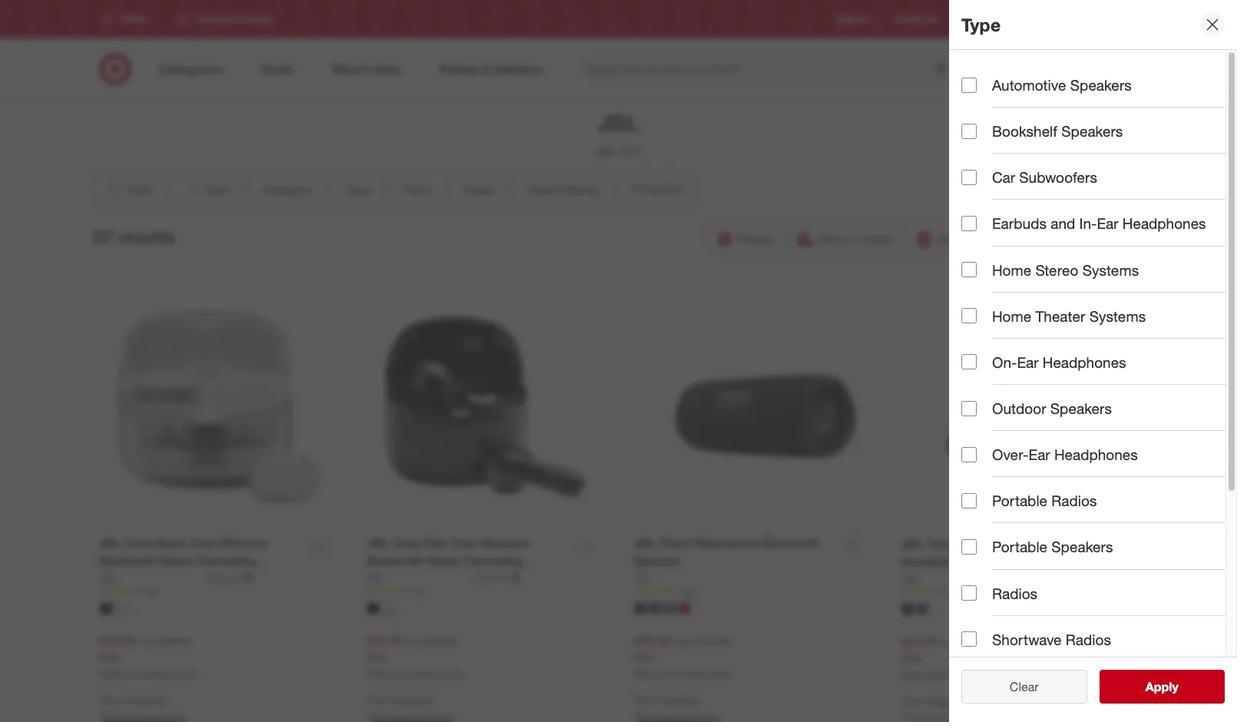 Task type: vqa. For each thing, say whether or not it's contained in the screenshot.
the bottommost found
no



Task type: describe. For each thing, give the bounding box(es) containing it.
speaker
[[634, 553, 682, 568]]

search
[[952, 63, 989, 78]]

jbl flip 6 waterproof bluetooth speaker link
[[634, 535, 834, 570]]

in
[[852, 231, 861, 247]]

home for home stereo systems
[[993, 261, 1032, 279]]

jbl for jbl tune flex true wireless bluetooth noise canceling earbuds
[[367, 535, 389, 551]]

Portable Radios checkbox
[[962, 493, 977, 509]]

automotive
[[993, 76, 1067, 94]]

shortwave
[[993, 631, 1062, 648]]

tune for buds
[[125, 535, 153, 551]]

online for wireless
[[974, 670, 999, 681]]

reg for jbl tune flex true wireless bluetooth noise canceling earbuds
[[406, 634, 422, 647]]

purchased for jbl flip 6 waterproof bluetooth speaker
[[660, 669, 704, 680]]

speakers for outdoor speakers
[[1051, 400, 1113, 417]]

deals
[[463, 182, 494, 197]]

ad
[[927, 13, 939, 25]]

results
[[118, 226, 175, 248]]

true for buds
[[190, 535, 215, 551]]

sale for jbl tune flex true wireless bluetooth noise canceling earbuds
[[367, 650, 388, 663]]

sale for jbl tune buds true wireless bluetooth noise canceling earbuds
[[99, 650, 120, 663]]

58
[[147, 586, 157, 597]]

jbl tune buds true wireless bluetooth noise canceling earbuds link
[[99, 535, 300, 586]]

sale for jbl tune wireless on-ear headphones 510bt
[[901, 651, 922, 664]]

jbl for jbl tune buds true wireless bluetooth noise canceling earbuds
[[99, 535, 122, 551]]

apply button
[[1100, 670, 1226, 704]]

ear inside jbl tune wireless on-ear headphones 510bt
[[1033, 536, 1053, 552]]

¬ for jbl tune flex true wireless bluetooth noise canceling earbuds
[[511, 570, 521, 585]]

Car Subwoofers checkbox
[[962, 170, 977, 185]]

purchased for jbl tune buds true wireless bluetooth noise canceling earbuds
[[126, 669, 169, 680]]

Radios checkbox
[[962, 586, 977, 601]]

$49.99 inside $24.99 reg $49.99 sale when purchased online
[[960, 635, 992, 648]]

price button
[[390, 173, 444, 207]]

jbl tune buds true wireless bluetooth noise canceling earbuds
[[99, 535, 268, 586]]

filter button
[[93, 173, 165, 207]]

57 results
[[93, 226, 175, 248]]

headphones down home theater systems in the top right of the page
[[1043, 353, 1127, 371]]

type button
[[331, 173, 384, 207]]

same day delivery button
[[909, 222, 1051, 256]]

$24.99
[[901, 634, 938, 649]]

type dialog
[[950, 0, 1238, 722]]

guest rating button
[[513, 173, 611, 207]]

stereo
[[1036, 261, 1079, 279]]

76 link
[[367, 585, 603, 599]]

free for jbl tune buds true wireless bluetooth noise canceling earbuds
[[99, 694, 120, 707]]

only at ¬ for jbl tune buds true wireless bluetooth noise canceling earbuds
[[207, 570, 254, 585]]

jbl for jbl link under the speaker
[[634, 571, 653, 584]]

fpo/apo button
[[617, 173, 697, 207]]

guest rating
[[526, 182, 598, 197]]

shortwave radios
[[993, 631, 1112, 648]]

category
[[262, 182, 312, 197]]

531
[[682, 586, 697, 597]]

Outdoor Speakers checkbox
[[962, 401, 977, 416]]

in-
[[1080, 215, 1098, 232]]

$89.99
[[634, 633, 671, 648]]

home stereo systems
[[993, 261, 1140, 279]]

and
[[1051, 215, 1076, 232]]

true for flex
[[451, 535, 476, 551]]

same day delivery
[[937, 231, 1041, 247]]

$129.99
[[692, 634, 731, 647]]

waterproof
[[695, 535, 760, 551]]

headphones down outdoor speakers
[[1055, 446, 1139, 463]]

Home Theater Systems checkbox
[[962, 308, 977, 324]]

$89.99 reg $129.99 sale when purchased online
[[634, 633, 732, 680]]

earbuds for jbl tune flex true wireless bluetooth noise canceling earbuds
[[367, 571, 416, 586]]

jbl jbl (57)
[[596, 109, 642, 159]]

¬ for jbl tune buds true wireless bluetooth noise canceling earbuds
[[244, 570, 254, 585]]

Automotive Speakers checkbox
[[962, 77, 977, 93]]

earbuds inside type dialog
[[993, 215, 1047, 232]]

at for jbl tune flex true wireless bluetooth noise canceling earbuds
[[499, 571, 508, 584]]

shipping
[[1086, 231, 1135, 247]]

redcard link
[[963, 13, 1000, 26]]

tune for flex
[[393, 535, 420, 551]]

fpo/apo
[[631, 182, 684, 197]]

shop
[[819, 231, 848, 247]]

over-ear headphones
[[993, 446, 1139, 463]]

noise for buds
[[160, 553, 193, 568]]

bluetooth for jbl tune flex true wireless bluetooth noise canceling earbuds
[[367, 553, 424, 568]]

canceling for buds
[[196, 553, 255, 568]]

jbl link left radios checkbox
[[901, 571, 920, 586]]

bluetooth inside jbl flip 6 waterproof bluetooth speaker
[[764, 535, 821, 551]]

online for buds
[[172, 669, 197, 680]]

deals button
[[450, 173, 507, 207]]

guest
[[526, 182, 559, 197]]

pickup
[[738, 231, 775, 247]]

shipping for jbl tune buds true wireless bluetooth noise canceling earbuds
[[123, 694, 164, 707]]

at for jbl tune buds true wireless bluetooth noise canceling earbuds
[[232, 571, 241, 584]]

portable for portable speakers
[[993, 538, 1048, 556]]

jbl flip 6 waterproof bluetooth speaker
[[634, 535, 821, 568]]

* for jbl tune flex true wireless bluetooth noise canceling earbuds
[[432, 694, 436, 707]]

over-
[[993, 446, 1029, 463]]

radios for portable radios
[[1052, 492, 1098, 510]]

headphones right the in-
[[1123, 215, 1207, 232]]

portable speakers
[[993, 538, 1114, 556]]

home theater systems
[[993, 307, 1147, 325]]

purchased for jbl tune wireless on-ear headphones 510bt
[[928, 670, 972, 681]]

earbuds and in-ear headphones
[[993, 215, 1207, 232]]

weekly ad link
[[895, 13, 939, 26]]

price
[[403, 182, 431, 197]]

speakers for portable speakers
[[1052, 538, 1114, 556]]

only for buds
[[207, 571, 229, 584]]

flex
[[424, 535, 448, 551]]

What can we help you find? suggestions appear below search field
[[580, 52, 962, 86]]

free for jbl tune flex true wireless bluetooth noise canceling earbuds
[[367, 694, 388, 707]]

pickup button
[[709, 222, 785, 256]]

weekly
[[895, 13, 925, 25]]

flip
[[660, 535, 681, 551]]

when for jbl flip 6 waterproof bluetooth speaker
[[634, 669, 658, 680]]

delivery
[[997, 231, 1041, 247]]

Over-Ear Headphones checkbox
[[962, 447, 977, 462]]

shipping button
[[1057, 222, 1145, 256]]

when for jbl tune flex true wireless bluetooth noise canceling earbuds
[[367, 669, 390, 680]]

store
[[865, 231, 893, 247]]

bluetooth for jbl tune buds true wireless bluetooth noise canceling earbuds
[[99, 553, 156, 568]]

outdoor speakers
[[993, 400, 1113, 417]]

reg for jbl tune wireless on-ear headphones 510bt
[[941, 635, 957, 648]]

510bt
[[978, 554, 1015, 569]]

jbl tune wireless on-ear headphones 510bt
[[901, 536, 1053, 569]]

$49.99 for jbl tune buds true wireless bluetooth noise canceling earbuds
[[99, 633, 136, 648]]

car
[[993, 168, 1016, 186]]

76
[[414, 586, 424, 597]]

weekly ad
[[895, 13, 939, 25]]

$24.99 reg $49.99 sale when purchased online
[[901, 634, 999, 681]]

reg for jbl flip 6 waterproof bluetooth speaker
[[674, 634, 689, 647]]

57
[[93, 226, 113, 248]]

type inside dialog
[[962, 14, 1001, 35]]

home for home theater systems
[[993, 307, 1032, 325]]

buds
[[156, 535, 186, 551]]

shop in store button
[[791, 222, 903, 256]]

jbl for jbl link over 58
[[99, 571, 118, 584]]

subwoofers
[[1020, 168, 1098, 186]]

shop in store
[[819, 231, 893, 247]]

665 link
[[901, 586, 1139, 599]]

shipping for jbl tune flex true wireless bluetooth noise canceling earbuds
[[391, 694, 432, 707]]

(57)
[[621, 144, 642, 159]]



Task type: locate. For each thing, give the bounding box(es) containing it.
noise
[[160, 553, 193, 568], [427, 553, 460, 568]]

1 $99.99 from the left
[[158, 634, 190, 647]]

tune left portable speakers "checkbox"
[[928, 536, 955, 552]]

*
[[164, 694, 168, 707], [432, 694, 436, 707], [699, 694, 703, 707], [967, 695, 970, 708]]

category button
[[248, 173, 325, 207]]

wireless inside jbl tune buds true wireless bluetooth noise canceling earbuds
[[218, 535, 268, 551]]

0 vertical spatial radios
[[1052, 492, 1098, 510]]

noise inside "jbl tune flex true wireless bluetooth noise canceling earbuds"
[[427, 553, 460, 568]]

systems right 'theater'
[[1090, 307, 1147, 325]]

$99.99 down '58' link on the left of the page
[[158, 634, 190, 647]]

* for jbl tune buds true wireless bluetooth noise canceling earbuds
[[164, 694, 168, 707]]

bookshelf speakers
[[993, 122, 1124, 140]]

wireless
[[218, 535, 268, 551], [480, 535, 529, 551], [959, 536, 1008, 552]]

1 horizontal spatial ¬
[[511, 570, 521, 585]]

registry link
[[836, 13, 871, 26]]

ear right and on the top right
[[1098, 215, 1119, 232]]

reg
[[139, 634, 155, 647], [406, 634, 422, 647], [674, 634, 689, 647], [941, 635, 957, 648]]

2 ¬ from the left
[[511, 570, 521, 585]]

1 horizontal spatial true
[[451, 535, 476, 551]]

$49.99 reg $99.99 sale when purchased online down 76 at the left bottom of page
[[367, 633, 464, 680]]

systems
[[1083, 261, 1140, 279], [1090, 307, 1147, 325]]

jbl for jbl link on top of 76 at the left bottom of page
[[367, 571, 385, 584]]

tune inside jbl tune wireless on-ear headphones 510bt
[[928, 536, 955, 552]]

Earbuds and In-Ear Headphones checkbox
[[962, 216, 977, 231]]

purchased inside $89.99 reg $129.99 sale when purchased online
[[660, 669, 704, 680]]

home right the home theater systems option
[[993, 307, 1032, 325]]

2 horizontal spatial bluetooth
[[764, 535, 821, 551]]

jbl tune wireless on-ear headphones 510bt image
[[901, 289, 1139, 527], [901, 289, 1139, 527]]

reg down 58
[[139, 634, 155, 647]]

1 horizontal spatial only at ¬
[[474, 570, 521, 585]]

sale inside $24.99 reg $49.99 sale when purchased online
[[901, 651, 922, 664]]

bluetooth up 76 at the left bottom of page
[[367, 553, 424, 568]]

ear down portable radios
[[1033, 536, 1053, 552]]

0 vertical spatial type
[[962, 14, 1001, 35]]

0 horizontal spatial canceling
[[196, 553, 255, 568]]

day
[[972, 231, 994, 247]]

Bookshelf Speakers checkbox
[[962, 123, 977, 139]]

0 horizontal spatial wireless
[[218, 535, 268, 551]]

online inside $24.99 reg $49.99 sale when purchased online
[[974, 670, 999, 681]]

$49.99 reg $99.99 sale when purchased online for jbl tune buds true wireless bluetooth noise canceling earbuds
[[99, 633, 197, 680]]

1 horizontal spatial noise
[[427, 553, 460, 568]]

free shipping * for jbl tune buds true wireless bluetooth noise canceling earbuds
[[99, 694, 168, 707]]

$49.99
[[99, 633, 136, 648], [367, 633, 403, 648], [960, 635, 992, 648]]

when for jbl tune buds true wireless bluetooth noise canceling earbuds
[[99, 669, 123, 680]]

0 vertical spatial home
[[993, 261, 1032, 279]]

1 horizontal spatial $49.99 reg $99.99 sale when purchased online
[[367, 633, 464, 680]]

$49.99 reg $99.99 sale when purchased online
[[99, 633, 197, 680], [367, 633, 464, 680]]

1 $49.99 reg $99.99 sale when purchased online from the left
[[99, 633, 197, 680]]

free for jbl tune wireless on-ear headphones 510bt
[[901, 695, 923, 708]]

0 horizontal spatial at
[[232, 571, 241, 584]]

ear up outdoor
[[1018, 353, 1039, 371]]

reg left shortwave radios option
[[941, 635, 957, 648]]

2 canceling from the left
[[464, 553, 522, 568]]

wireless inside "jbl tune flex true wireless bluetooth noise canceling earbuds"
[[480, 535, 529, 551]]

0 vertical spatial on-
[[993, 353, 1018, 371]]

clear
[[1010, 679, 1039, 695]]

0 horizontal spatial earbuds
[[99, 571, 148, 586]]

1 vertical spatial on-
[[1012, 536, 1033, 552]]

purchased inside $24.99 reg $49.99 sale when purchased online
[[928, 670, 972, 681]]

earbuds
[[993, 215, 1047, 232], [99, 571, 148, 586], [367, 571, 416, 586]]

true inside "jbl tune flex true wireless bluetooth noise canceling earbuds"
[[451, 535, 476, 551]]

jbl tune flex true wireless bluetooth noise canceling earbuds link
[[367, 535, 567, 586]]

outdoor
[[993, 400, 1047, 417]]

1 vertical spatial portable
[[993, 538, 1048, 556]]

portable up 665 link
[[993, 538, 1048, 556]]

online for flex
[[439, 669, 464, 680]]

canceling up '58' link on the left of the page
[[196, 553, 255, 568]]

home
[[993, 261, 1032, 279], [993, 307, 1032, 325]]

clear button
[[962, 670, 1088, 704]]

0 horizontal spatial noise
[[160, 553, 193, 568]]

canceling inside "jbl tune flex true wireless bluetooth noise canceling earbuds"
[[464, 553, 522, 568]]

jbl inside "jbl tune flex true wireless bluetooth noise canceling earbuds"
[[367, 535, 389, 551]]

earbuds inside jbl tune buds true wireless bluetooth noise canceling earbuds
[[99, 571, 148, 586]]

at
[[232, 571, 241, 584], [499, 571, 508, 584]]

1 at from the left
[[232, 571, 241, 584]]

only up '58' link on the left of the page
[[207, 571, 229, 584]]

canceling for flex
[[464, 553, 522, 568]]

tune left buds
[[125, 535, 153, 551]]

systems for home theater systems
[[1090, 307, 1147, 325]]

0 horizontal spatial only
[[207, 571, 229, 584]]

when inside $89.99 reg $129.99 sale when purchased online
[[634, 669, 658, 680]]

1 horizontal spatial only
[[474, 571, 496, 584]]

radios right shortwave
[[1066, 631, 1112, 648]]

2 horizontal spatial earbuds
[[993, 215, 1047, 232]]

online inside $89.99 reg $129.99 sale when purchased online
[[707, 669, 732, 680]]

wireless up '58' link on the left of the page
[[218, 535, 268, 551]]

radios
[[1052, 492, 1098, 510], [993, 584, 1038, 602], [1066, 631, 1112, 648]]

headphones up 665
[[901, 554, 975, 569]]

radios down the over-ear headphones
[[1052, 492, 1098, 510]]

jbl tune wireless on-ear headphones 510bt link
[[901, 535, 1103, 571]]

reg down 76 at the left bottom of page
[[406, 634, 422, 647]]

1 vertical spatial systems
[[1090, 307, 1147, 325]]

tune inside "jbl tune flex true wireless bluetooth noise canceling earbuds"
[[393, 535, 420, 551]]

true
[[190, 535, 215, 551], [451, 535, 476, 551]]

bluetooth inside "jbl tune flex true wireless bluetooth noise canceling earbuds"
[[367, 553, 424, 568]]

$49.99 reg $99.99 sale when purchased online for jbl tune flex true wireless bluetooth noise canceling earbuds
[[367, 633, 464, 680]]

canceling up 76 "link"
[[464, 553, 522, 568]]

$49.99 for jbl tune flex true wireless bluetooth noise canceling earbuds
[[367, 633, 403, 648]]

apply
[[1146, 679, 1179, 695]]

sale
[[99, 650, 120, 663], [367, 650, 388, 663], [634, 650, 655, 663], [901, 651, 922, 664]]

free shipping *
[[99, 694, 168, 707], [367, 694, 436, 707], [634, 694, 703, 707], [901, 695, 970, 708]]

noise down flex
[[427, 553, 460, 568]]

rating
[[563, 182, 598, 197]]

bookshelf
[[993, 122, 1058, 140]]

type up search
[[962, 14, 1001, 35]]

canceling inside jbl tune buds true wireless bluetooth noise canceling earbuds
[[196, 553, 255, 568]]

1 horizontal spatial earbuds
[[367, 571, 416, 586]]

ear up portable radios
[[1029, 446, 1051, 463]]

on-ear headphones
[[993, 353, 1127, 371]]

radios for shortwave radios
[[1066, 631, 1112, 648]]

portable down over- at the right bottom of page
[[993, 492, 1048, 510]]

jbl inside jbl flip 6 waterproof bluetooth speaker
[[634, 535, 657, 551]]

automotive speakers
[[993, 76, 1132, 94]]

1 horizontal spatial $99.99
[[425, 634, 457, 647]]

free shipping * for jbl flip 6 waterproof bluetooth speaker
[[634, 694, 703, 707]]

on- right on-ear headphones option
[[993, 353, 1018, 371]]

only at ¬ for jbl tune flex true wireless bluetooth noise canceling earbuds
[[474, 570, 521, 585]]

free
[[99, 694, 120, 707], [367, 694, 388, 707], [634, 694, 655, 707], [901, 695, 923, 708]]

shipping for jbl flip 6 waterproof bluetooth speaker
[[658, 694, 699, 707]]

¬
[[244, 570, 254, 585], [511, 570, 521, 585]]

Shortwave Radios checkbox
[[962, 632, 977, 647]]

jbl link up 58
[[99, 570, 204, 585]]

tune
[[125, 535, 153, 551], [393, 535, 420, 551], [928, 536, 955, 552]]

1 true from the left
[[190, 535, 215, 551]]

free shipping * for jbl tune flex true wireless bluetooth noise canceling earbuds
[[367, 694, 436, 707]]

2 true from the left
[[451, 535, 476, 551]]

sort
[[206, 182, 229, 197]]

only
[[207, 571, 229, 584], [474, 571, 496, 584]]

1 horizontal spatial wireless
[[480, 535, 529, 551]]

1 horizontal spatial bluetooth
[[367, 553, 424, 568]]

jbl flip 6 waterproof bluetooth speaker image
[[634, 289, 871, 526], [634, 289, 871, 526]]

2 noise from the left
[[427, 553, 460, 568]]

1 horizontal spatial $49.99
[[367, 633, 403, 648]]

when inside $24.99 reg $49.99 sale when purchased online
[[901, 670, 925, 681]]

0 horizontal spatial type
[[345, 182, 371, 197]]

2 home from the top
[[993, 307, 1032, 325]]

bluetooth inside jbl tune buds true wireless bluetooth noise canceling earbuds
[[99, 553, 156, 568]]

type inside button
[[345, 182, 371, 197]]

speakers down portable radios
[[1052, 538, 1114, 556]]

Home Stereo Systems checkbox
[[962, 262, 977, 277]]

sale for jbl flip 6 waterproof bluetooth speaker
[[634, 650, 655, 663]]

jbl tune flex true wireless bluetooth noise canceling earbuds
[[367, 535, 529, 586]]

jbl link up 76 at the left bottom of page
[[367, 570, 471, 585]]

2 horizontal spatial tune
[[928, 536, 955, 552]]

jbl link down the speaker
[[634, 570, 653, 585]]

headphones inside jbl tune wireless on-ear headphones 510bt
[[901, 554, 975, 569]]

2 only from the left
[[474, 571, 496, 584]]

0 horizontal spatial bluetooth
[[99, 553, 156, 568]]

0 horizontal spatial only at ¬
[[207, 570, 254, 585]]

portable for portable radios
[[993, 492, 1048, 510]]

$99.99
[[158, 634, 190, 647], [425, 634, 457, 647]]

* for jbl flip 6 waterproof bluetooth speaker
[[699, 694, 703, 707]]

speakers up the over-ear headphones
[[1051, 400, 1113, 417]]

1 canceling from the left
[[196, 553, 255, 568]]

wireless up 510bt
[[959, 536, 1008, 552]]

$49.99 reg $99.99 sale when purchased online down 58
[[99, 633, 197, 680]]

1 only at ¬ from the left
[[207, 570, 254, 585]]

type left price
[[345, 182, 371, 197]]

sale inside $89.99 reg $129.99 sale when purchased online
[[634, 650, 655, 663]]

purchased for jbl tune flex true wireless bluetooth noise canceling earbuds
[[393, 669, 437, 680]]

jbl inside jbl tune buds true wireless bluetooth noise canceling earbuds
[[99, 535, 122, 551]]

on- up 510bt
[[1012, 536, 1033, 552]]

wireless for jbl tune buds true wireless bluetooth noise canceling earbuds
[[218, 535, 268, 551]]

Portable Speakers checkbox
[[962, 539, 977, 555]]

jbl tune buds true wireless bluetooth noise canceling earbuds image
[[99, 289, 336, 526], [99, 289, 336, 526]]

jbl for jbl link on the left of radios checkbox
[[901, 571, 920, 584]]

0 vertical spatial systems
[[1083, 261, 1140, 279]]

reg inside $89.99 reg $129.99 sale when purchased online
[[674, 634, 689, 647]]

0 horizontal spatial $99.99
[[158, 634, 190, 647]]

1 vertical spatial radios
[[993, 584, 1038, 602]]

on- inside type dialog
[[993, 353, 1018, 371]]

on- inside jbl tune wireless on-ear headphones 510bt
[[1012, 536, 1033, 552]]

2 only at ¬ from the left
[[474, 570, 521, 585]]

when
[[99, 669, 123, 680], [367, 669, 390, 680], [634, 669, 658, 680], [901, 670, 925, 681]]

$99.99 for flex
[[425, 634, 457, 647]]

registry
[[836, 13, 871, 25]]

type
[[962, 14, 1001, 35], [345, 182, 371, 197]]

* for jbl tune wireless on-ear headphones 510bt
[[967, 695, 970, 708]]

only for flex
[[474, 571, 496, 584]]

1 horizontal spatial canceling
[[464, 553, 522, 568]]

2 horizontal spatial wireless
[[959, 536, 1008, 552]]

jbl for jbl tune wireless on-ear headphones 510bt
[[901, 536, 924, 552]]

1 home from the top
[[993, 261, 1032, 279]]

speakers for bookshelf speakers
[[1062, 122, 1124, 140]]

search button
[[952, 52, 989, 89]]

redcard
[[963, 13, 1000, 25]]

jbl
[[598, 109, 640, 137], [596, 144, 618, 159], [99, 535, 122, 551], [367, 535, 389, 551], [634, 535, 657, 551], [901, 536, 924, 552], [99, 571, 118, 584], [367, 571, 385, 584], [634, 571, 653, 584], [901, 571, 920, 584]]

6
[[685, 535, 692, 551]]

speakers for automotive speakers
[[1071, 76, 1132, 94]]

ear
[[1098, 215, 1119, 232], [1018, 353, 1039, 371], [1029, 446, 1051, 463], [1033, 536, 1053, 552]]

noise for flex
[[427, 553, 460, 568]]

free shipping * for jbl tune wireless on-ear headphones 510bt
[[901, 695, 970, 708]]

2 at from the left
[[499, 571, 508, 584]]

speakers down the automotive speakers
[[1062, 122, 1124, 140]]

1 vertical spatial home
[[993, 307, 1032, 325]]

true inside jbl tune buds true wireless bluetooth noise canceling earbuds
[[190, 535, 215, 551]]

1 ¬ from the left
[[244, 570, 254, 585]]

0 horizontal spatial true
[[190, 535, 215, 551]]

bluetooth up 531 link
[[764, 535, 821, 551]]

reg right $89.99
[[674, 634, 689, 647]]

58 link
[[99, 585, 336, 599]]

1 noise from the left
[[160, 553, 193, 568]]

tune for wireless
[[928, 536, 955, 552]]

filter
[[126, 182, 153, 197]]

true right flex
[[451, 535, 476, 551]]

home down delivery
[[993, 261, 1032, 279]]

systems down shipping
[[1083, 261, 1140, 279]]

1 vertical spatial type
[[345, 182, 371, 197]]

same
[[937, 231, 969, 247]]

at up '58' link on the left of the page
[[232, 571, 241, 584]]

1 portable from the top
[[993, 492, 1048, 510]]

0 vertical spatial portable
[[993, 492, 1048, 510]]

2 horizontal spatial $49.99
[[960, 635, 992, 648]]

bluetooth
[[764, 535, 821, 551], [99, 553, 156, 568], [367, 553, 424, 568]]

noise down buds
[[160, 553, 193, 568]]

531 link
[[634, 585, 871, 599]]

true right buds
[[190, 535, 215, 551]]

1 horizontal spatial type
[[962, 14, 1001, 35]]

$99.99 down 76 "link"
[[425, 634, 457, 647]]

0 horizontal spatial tune
[[125, 535, 153, 551]]

$99.99 for buds
[[158, 634, 190, 647]]

jbl inside jbl tune wireless on-ear headphones 510bt
[[901, 536, 924, 552]]

bluetooth up 58
[[99, 553, 156, 568]]

at up 76 "link"
[[499, 571, 508, 584]]

tune left flex
[[393, 535, 420, 551]]

earbuds for jbl tune buds true wireless bluetooth noise canceling earbuds
[[99, 571, 148, 586]]

tune inside jbl tune buds true wireless bluetooth noise canceling earbuds
[[125, 535, 153, 551]]

only up 76 "link"
[[474, 571, 496, 584]]

0 horizontal spatial $49.99
[[99, 633, 136, 648]]

online for 6
[[707, 669, 732, 680]]

sort button
[[171, 173, 242, 207]]

theater
[[1036, 307, 1086, 325]]

portable radios
[[993, 492, 1098, 510]]

On-Ear Headphones checkbox
[[962, 355, 977, 370]]

free for jbl flip 6 waterproof bluetooth speaker
[[634, 694, 655, 707]]

wireless for jbl tune flex true wireless bluetooth noise canceling earbuds
[[480, 535, 529, 551]]

earbuds inside "jbl tune flex true wireless bluetooth noise canceling earbuds"
[[367, 571, 416, 586]]

2 portable from the top
[[993, 538, 1048, 556]]

portable
[[993, 492, 1048, 510], [993, 538, 1048, 556]]

canceling
[[196, 553, 255, 568], [464, 553, 522, 568]]

speakers up "bookshelf speakers"
[[1071, 76, 1132, 94]]

wireless inside jbl tune wireless on-ear headphones 510bt
[[959, 536, 1008, 552]]

noise inside jbl tune buds true wireless bluetooth noise canceling earbuds
[[160, 553, 193, 568]]

2 $49.99 reg $99.99 sale when purchased online from the left
[[367, 633, 464, 680]]

shipping
[[123, 694, 164, 707], [391, 694, 432, 707], [658, 694, 699, 707], [926, 695, 967, 708]]

2 $99.99 from the left
[[425, 634, 457, 647]]

when for jbl tune wireless on-ear headphones 510bt
[[901, 670, 925, 681]]

systems for home stereo systems
[[1083, 261, 1140, 279]]

car subwoofers
[[993, 168, 1098, 186]]

1 horizontal spatial tune
[[393, 535, 420, 551]]

jbl tune flex true wireless bluetooth noise canceling earbuds image
[[367, 289, 603, 526], [367, 289, 603, 526]]

1 horizontal spatial at
[[499, 571, 508, 584]]

0 horizontal spatial ¬
[[244, 570, 254, 585]]

1 only from the left
[[207, 571, 229, 584]]

reg inside $24.99 reg $49.99 sale when purchased online
[[941, 635, 957, 648]]

reg for jbl tune buds true wireless bluetooth noise canceling earbuds
[[139, 634, 155, 647]]

665
[[949, 587, 964, 598]]

jbl for jbl flip 6 waterproof bluetooth speaker
[[634, 535, 657, 551]]

2 vertical spatial radios
[[1066, 631, 1112, 648]]

wireless up 76 "link"
[[480, 535, 529, 551]]

0 horizontal spatial $49.99 reg $99.99 sale when purchased online
[[99, 633, 197, 680]]

only at ¬
[[207, 570, 254, 585], [474, 570, 521, 585]]

radios down 510bt
[[993, 584, 1038, 602]]

shipping for jbl tune wireless on-ear headphones 510bt
[[926, 695, 967, 708]]



